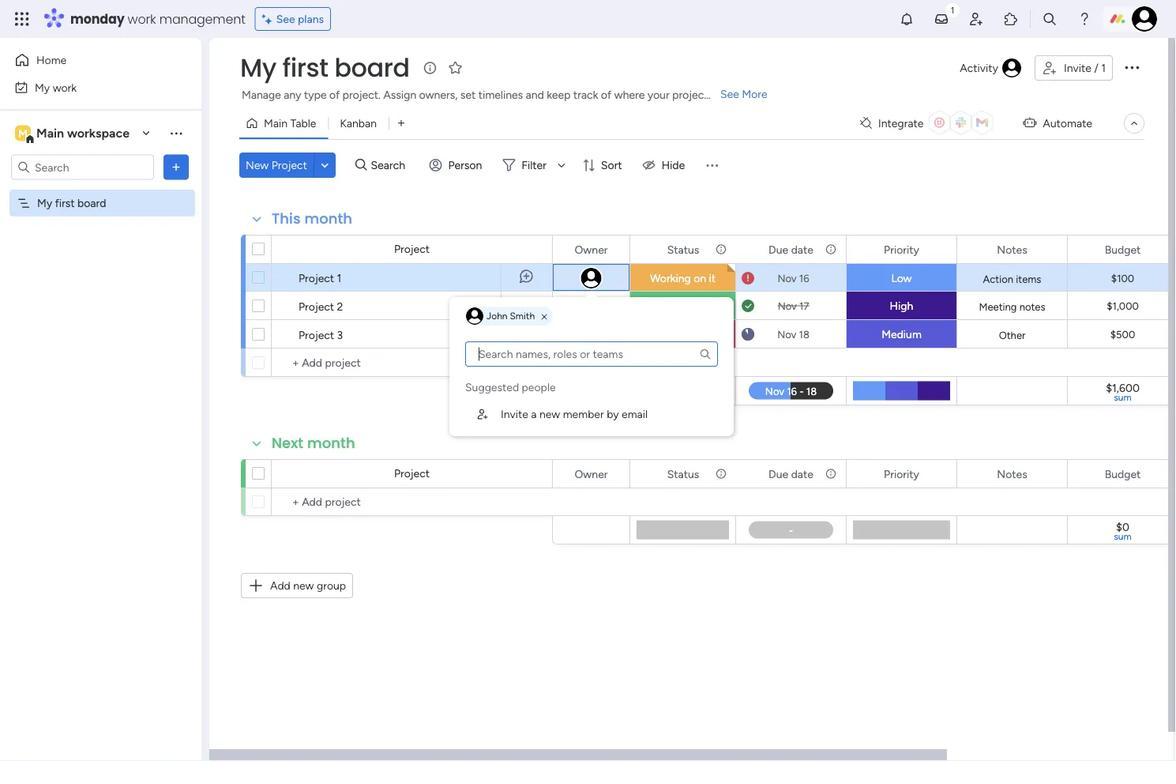 Task type: vqa. For each thing, say whether or not it's contained in the screenshot.
the topmost board
yes



Task type: describe. For each thing, give the bounding box(es) containing it.
v2 overdue deadline image
[[742, 271, 755, 286]]

due date field for due date column information image
[[765, 465, 818, 483]]

assign
[[384, 88, 417, 102]]

table
[[290, 117, 316, 130]]

18
[[799, 328, 810, 341]]

sum for $1,600
[[1115, 392, 1132, 403]]

$0 sum
[[1115, 520, 1132, 542]]

options image
[[168, 159, 184, 175]]

monday
[[70, 10, 125, 28]]

workspace
[[67, 126, 130, 141]]

by
[[607, 407, 619, 421]]

workspace image
[[15, 124, 31, 142]]

invite members image
[[969, 11, 985, 27]]

options image
[[1123, 58, 1142, 76]]

due for due date field associated with due date column information image
[[769, 467, 789, 481]]

$1,000
[[1107, 300, 1140, 313]]

v2 done deadline image
[[742, 298, 755, 313]]

see more
[[721, 87, 768, 101]]

2 of from the left
[[601, 88, 612, 102]]

0 vertical spatial my first board
[[240, 50, 410, 85]]

search image
[[699, 348, 712, 360]]

budget for next month
[[1105, 467, 1142, 481]]

john smith
[[487, 310, 535, 322]]

my first board list box
[[0, 187, 202, 430]]

high
[[890, 299, 914, 313]]

project
[[673, 88, 709, 102]]

new project
[[246, 158, 307, 172]]

kanban button
[[328, 111, 389, 136]]

collapse board header image
[[1129, 117, 1141, 130]]

1 vertical spatial 1
[[337, 271, 342, 285]]

due date field for column information icon related to due date
[[765, 241, 818, 258]]

meeting
[[980, 300, 1018, 313]]

1 inside "button"
[[1102, 61, 1107, 75]]

angle down image
[[321, 159, 329, 171]]

column information image for status
[[715, 243, 728, 256]]

2 + add project text field from the top
[[280, 492, 545, 511]]

action items
[[984, 273, 1042, 285]]

my first board inside list box
[[37, 196, 106, 210]]

nov for nov 17
[[778, 300, 797, 312]]

$100
[[1112, 272, 1135, 285]]

my inside my first board list box
[[37, 196, 52, 210]]

project 2
[[299, 300, 343, 313]]

invite / 1
[[1065, 61, 1107, 75]]

This month field
[[268, 209, 357, 229]]

v2 search image
[[356, 156, 367, 174]]

show board description image
[[421, 60, 440, 76]]

see for see plans
[[276, 12, 295, 26]]

$0
[[1117, 520, 1130, 534]]

tree grid inside list box
[[466, 373, 718, 430]]

where
[[615, 88, 645, 102]]

meeting notes
[[980, 300, 1046, 313]]

$1,600 sum
[[1107, 381, 1140, 403]]

project inside new project button
[[272, 158, 307, 172]]

working
[[650, 271, 691, 285]]

next month
[[272, 433, 355, 453]]

month for this month
[[305, 209, 353, 229]]

budget for this month
[[1105, 243, 1142, 256]]

medium
[[882, 328, 922, 341]]

smith
[[510, 310, 535, 322]]

john
[[487, 310, 508, 322]]

main table
[[264, 117, 316, 130]]

email
[[622, 407, 648, 421]]

your
[[648, 88, 670, 102]]

stands.
[[711, 88, 746, 102]]

a
[[531, 407, 537, 421]]

main workspace
[[36, 126, 130, 141]]

nov 18
[[778, 328, 810, 341]]

owners,
[[419, 88, 458, 102]]

dialog containing suggested people
[[450, 297, 734, 436]]

add new group button
[[241, 573, 353, 598]]

type
[[304, 88, 327, 102]]

manage
[[242, 88, 281, 102]]

work for monday
[[128, 10, 156, 28]]

see more link
[[719, 86, 770, 102]]

0 vertical spatial first
[[283, 50, 328, 85]]

2 owner field from the top
[[571, 465, 612, 483]]

suggested people
[[466, 381, 556, 394]]

plans
[[298, 12, 324, 26]]

budget field for this month
[[1102, 241, 1146, 258]]

0 horizontal spatial john smith image
[[580, 266, 603, 290]]

nov 17
[[778, 300, 810, 312]]

list box containing suggested people
[[462, 341, 722, 430]]

keep
[[547, 88, 571, 102]]

new inside "button"
[[293, 579, 314, 592]]

invite for invite / 1
[[1065, 61, 1092, 75]]

project 1
[[299, 271, 342, 285]]

hide
[[662, 158, 685, 172]]

nov for nov 18
[[778, 328, 797, 341]]

due date for due date field for column information icon related to due date
[[769, 243, 814, 256]]

main for main workspace
[[36, 126, 64, 141]]

home button
[[9, 47, 170, 73]]

my work
[[35, 81, 77, 94]]

people
[[522, 381, 556, 394]]

help image
[[1077, 11, 1093, 27]]

suggested people row
[[466, 373, 556, 395]]

project 3
[[299, 328, 343, 341]]

automate
[[1044, 117, 1093, 130]]

Search for content search field
[[466, 341, 718, 367]]

filter
[[522, 158, 547, 172]]

My first board field
[[236, 50, 414, 85]]

notes for 1st notes field from the bottom
[[998, 467, 1028, 481]]

new
[[246, 158, 269, 172]]

inbox image
[[934, 11, 950, 27]]

add view image
[[398, 118, 405, 129]]

member
[[563, 407, 604, 421]]

john smith image
[[466, 307, 484, 325]]

management
[[159, 10, 246, 28]]

2 status from the top
[[668, 467, 700, 481]]

suggested
[[466, 381, 519, 394]]

17
[[800, 300, 810, 312]]

see for see more
[[721, 87, 740, 101]]

sort
[[601, 158, 623, 172]]

1 owner from the top
[[575, 243, 608, 256]]

1 priority field from the top
[[881, 241, 924, 258]]

notes
[[1020, 300, 1046, 313]]

/
[[1095, 61, 1099, 75]]



Task type: locate. For each thing, give the bounding box(es) containing it.
my up manage
[[240, 50, 277, 85]]

Next month field
[[268, 433, 359, 454]]

workspace selection element
[[15, 124, 132, 144]]

manage any type of project. assign owners, set timelines and keep track of where your project stands.
[[242, 88, 746, 102]]

0 vertical spatial priority
[[885, 243, 920, 256]]

1 vertical spatial owner field
[[571, 465, 612, 483]]

0 horizontal spatial main
[[36, 126, 64, 141]]

john smith image
[[1133, 6, 1158, 32], [580, 266, 603, 290]]

my down search in workspace field
[[37, 196, 52, 210]]

my work button
[[9, 75, 170, 100]]

2 status field from the top
[[664, 465, 704, 483]]

0 horizontal spatial of
[[330, 88, 340, 102]]

0 vertical spatial budget
[[1105, 243, 1142, 256]]

work for my
[[53, 81, 77, 94]]

0 vertical spatial month
[[305, 209, 353, 229]]

[object object] element
[[466, 398, 718, 430]]

menu image
[[704, 157, 720, 173]]

due date
[[769, 243, 814, 256], [769, 467, 814, 481]]

1 vertical spatial work
[[53, 81, 77, 94]]

0 horizontal spatial my first board
[[37, 196, 106, 210]]

work right monday
[[128, 10, 156, 28]]

of right 'track'
[[601, 88, 612, 102]]

action
[[984, 273, 1014, 285]]

this
[[272, 209, 301, 229]]

1 budget field from the top
[[1102, 241, 1146, 258]]

owner
[[575, 243, 608, 256], [575, 467, 608, 481]]

2 owner from the top
[[575, 467, 608, 481]]

3
[[337, 328, 343, 341]]

board down search in workspace field
[[78, 196, 106, 210]]

on
[[694, 271, 707, 285]]

new right a
[[540, 407, 561, 421]]

person button
[[423, 153, 492, 178]]

main right the "workspace" icon
[[36, 126, 64, 141]]

month right next
[[307, 433, 355, 453]]

1 vertical spatial month
[[307, 433, 355, 453]]

main inside the 'workspace selection' "element"
[[36, 126, 64, 141]]

Budget field
[[1102, 241, 1146, 258], [1102, 465, 1146, 483]]

see left 'plans'
[[276, 12, 295, 26]]

invite a new member by email
[[501, 407, 648, 421]]

Owner field
[[571, 241, 612, 258], [571, 465, 612, 483]]

1 horizontal spatial new
[[540, 407, 561, 421]]

0 vertical spatial 1
[[1102, 61, 1107, 75]]

0 vertical spatial owner
[[575, 243, 608, 256]]

main for main table
[[264, 117, 288, 130]]

items
[[1017, 273, 1042, 285]]

1 due date from the top
[[769, 243, 814, 256]]

done
[[670, 299, 696, 313]]

first down search in workspace field
[[55, 196, 75, 210]]

m
[[18, 126, 28, 140]]

Search in workspace field
[[33, 158, 132, 176]]

1 sum from the top
[[1115, 392, 1132, 403]]

dapulse x slim image
[[542, 312, 547, 322]]

invite for invite a new member by email
[[501, 407, 529, 421]]

month right this
[[305, 209, 353, 229]]

1 vertical spatial column information image
[[715, 468, 728, 480]]

activity
[[961, 61, 999, 75]]

1 right / at the top of page
[[1102, 61, 1107, 75]]

new inside [object object] "element"
[[540, 407, 561, 421]]

0 vertical spatial budget field
[[1102, 241, 1146, 258]]

0 vertical spatial column information image
[[825, 243, 838, 256]]

1 vertical spatial john smith image
[[580, 266, 603, 290]]

2 sum from the top
[[1115, 531, 1132, 542]]

it
[[709, 271, 716, 285]]

first up type
[[283, 50, 328, 85]]

column information image for due date
[[825, 468, 838, 480]]

main left table
[[264, 117, 288, 130]]

set
[[461, 88, 476, 102]]

my inside my work button
[[35, 81, 50, 94]]

of right type
[[330, 88, 340, 102]]

1 horizontal spatial column information image
[[825, 243, 838, 256]]

priority
[[885, 243, 920, 256], [885, 467, 920, 481]]

date
[[792, 243, 814, 256], [792, 467, 814, 481]]

1 horizontal spatial board
[[335, 50, 410, 85]]

2 budget from the top
[[1105, 467, 1142, 481]]

sum inside $1,600 sum
[[1115, 392, 1132, 403]]

main inside button
[[264, 117, 288, 130]]

1 vertical spatial budget
[[1105, 467, 1142, 481]]

work
[[128, 10, 156, 28], [53, 81, 77, 94]]

invite left a
[[501, 407, 529, 421]]

main table button
[[239, 111, 328, 136]]

1 date from the top
[[792, 243, 814, 256]]

1 horizontal spatial invite
[[1065, 61, 1092, 75]]

nov left 17
[[778, 300, 797, 312]]

2 priority from the top
[[885, 467, 920, 481]]

add new group
[[270, 579, 346, 592]]

project
[[272, 158, 307, 172], [394, 242, 430, 256], [299, 271, 334, 285], [299, 300, 334, 313], [299, 328, 334, 341], [394, 467, 430, 480]]

1 horizontal spatial main
[[264, 117, 288, 130]]

0 vertical spatial due date
[[769, 243, 814, 256]]

1 horizontal spatial of
[[601, 88, 612, 102]]

0 horizontal spatial first
[[55, 196, 75, 210]]

column information image for due date
[[825, 243, 838, 256]]

2 vertical spatial nov
[[778, 328, 797, 341]]

nov left 16
[[778, 272, 797, 285]]

work inside button
[[53, 81, 77, 94]]

1 vertical spatial notes
[[998, 467, 1028, 481]]

budget field up $0
[[1102, 465, 1146, 483]]

due
[[769, 243, 789, 256], [769, 467, 789, 481]]

2 due from the top
[[769, 467, 789, 481]]

john smith image up 'search for content' search field
[[580, 266, 603, 290]]

2 date from the top
[[792, 467, 814, 481]]

0 vertical spatial owner field
[[571, 241, 612, 258]]

budget field up $100
[[1102, 241, 1146, 258]]

Search field
[[367, 154, 415, 176]]

work down home
[[53, 81, 77, 94]]

0 vertical spatial work
[[128, 10, 156, 28]]

my
[[240, 50, 277, 85], [35, 81, 50, 94], [37, 196, 52, 210]]

0 vertical spatial priority field
[[881, 241, 924, 258]]

0 vertical spatial date
[[792, 243, 814, 256]]

Notes field
[[994, 241, 1032, 258], [994, 465, 1032, 483]]

budget up $100
[[1105, 243, 1142, 256]]

Due date field
[[765, 241, 818, 258], [765, 465, 818, 483]]

new
[[540, 407, 561, 421], [293, 579, 314, 592]]

2 nov from the top
[[778, 300, 797, 312]]

select product image
[[14, 11, 30, 27]]

notifications image
[[899, 11, 915, 27]]

project.
[[343, 88, 381, 102]]

0 vertical spatial board
[[335, 50, 410, 85]]

1 status from the top
[[668, 243, 700, 256]]

invite / 1 button
[[1035, 55, 1114, 81]]

0 horizontal spatial new
[[293, 579, 314, 592]]

nov 16
[[778, 272, 810, 285]]

0 vertical spatial sum
[[1115, 392, 1132, 403]]

0 horizontal spatial 1
[[337, 271, 342, 285]]

1 horizontal spatial 1
[[1102, 61, 1107, 75]]

sort button
[[576, 153, 632, 178]]

month inside field
[[307, 433, 355, 453]]

track
[[574, 88, 599, 102]]

1 vertical spatial see
[[721, 87, 740, 101]]

0 vertical spatial invite
[[1065, 61, 1092, 75]]

dialog
[[450, 297, 734, 436]]

1 of from the left
[[330, 88, 340, 102]]

priority for 2nd 'priority' field from the bottom
[[885, 243, 920, 256]]

0 vertical spatial see
[[276, 12, 295, 26]]

0 vertical spatial notes
[[998, 243, 1028, 256]]

column information image
[[715, 243, 728, 256], [825, 468, 838, 480]]

1 due from the top
[[769, 243, 789, 256]]

invite inside "button"
[[1065, 61, 1092, 75]]

status field for column information icon for status
[[664, 465, 704, 483]]

invite
[[1065, 61, 1092, 75], [501, 407, 529, 421]]

month inside field
[[305, 209, 353, 229]]

1 + add project text field from the top
[[280, 353, 545, 372]]

board inside my first board list box
[[78, 196, 106, 210]]

0 vertical spatial new
[[540, 407, 561, 421]]

1 priority from the top
[[885, 243, 920, 256]]

month
[[305, 209, 353, 229], [307, 433, 355, 453]]

0 vertical spatial john smith image
[[1133, 6, 1158, 32]]

add to favorites image
[[448, 60, 464, 75]]

1 vertical spatial due
[[769, 467, 789, 481]]

add
[[270, 579, 291, 592]]

see
[[276, 12, 295, 26], [721, 87, 740, 101]]

apps image
[[1004, 11, 1020, 27]]

budget up $0
[[1105, 467, 1142, 481]]

see plans button
[[255, 7, 331, 31]]

sum for $0
[[1115, 531, 1132, 542]]

search everything image
[[1043, 11, 1058, 27]]

home
[[36, 53, 67, 67]]

1 vertical spatial priority
[[885, 467, 920, 481]]

1 notes field from the top
[[994, 241, 1032, 258]]

1 horizontal spatial john smith image
[[1133, 6, 1158, 32]]

2
[[337, 300, 343, 313]]

2 due date from the top
[[769, 467, 814, 481]]

0 horizontal spatial invite
[[501, 407, 529, 421]]

board up project.
[[335, 50, 410, 85]]

autopilot image
[[1024, 112, 1037, 133]]

None search field
[[466, 341, 718, 367]]

1 vertical spatial nov
[[778, 300, 797, 312]]

column information image
[[825, 243, 838, 256], [715, 468, 728, 480]]

0 vertical spatial due
[[769, 243, 789, 256]]

budget field for next month
[[1102, 465, 1146, 483]]

tree grid
[[466, 373, 718, 430]]

tree grid containing suggested people
[[466, 373, 718, 430]]

1 vertical spatial invite
[[501, 407, 529, 421]]

new right add
[[293, 579, 314, 592]]

1 horizontal spatial my first board
[[240, 50, 410, 85]]

first inside list box
[[55, 196, 75, 210]]

1 image
[[946, 1, 960, 19]]

timelines
[[479, 88, 523, 102]]

person
[[449, 158, 482, 172]]

1 vertical spatial new
[[293, 579, 314, 592]]

notes
[[998, 243, 1028, 256], [998, 467, 1028, 481]]

due date for due date field associated with due date column information image
[[769, 467, 814, 481]]

and
[[526, 88, 544, 102]]

0 vertical spatial status
[[668, 243, 700, 256]]

budget
[[1105, 243, 1142, 256], [1105, 467, 1142, 481]]

arrow down image
[[552, 156, 571, 175]]

1 vertical spatial column information image
[[825, 468, 838, 480]]

1 budget from the top
[[1105, 243, 1142, 256]]

list box
[[462, 341, 722, 430]]

0 vertical spatial + add project text field
[[280, 353, 545, 372]]

next
[[272, 433, 304, 453]]

1 vertical spatial due date
[[769, 467, 814, 481]]

working on it
[[650, 271, 716, 285]]

1 vertical spatial first
[[55, 196, 75, 210]]

0 vertical spatial notes field
[[994, 241, 1032, 258]]

1 vertical spatial my first board
[[37, 196, 106, 210]]

1 vertical spatial status
[[668, 467, 700, 481]]

1 due date field from the top
[[765, 241, 818, 258]]

1 horizontal spatial work
[[128, 10, 156, 28]]

due for due date field for column information icon related to due date
[[769, 243, 789, 256]]

1 vertical spatial status field
[[664, 465, 704, 483]]

of
[[330, 88, 340, 102], [601, 88, 612, 102]]

3 nov from the top
[[778, 328, 797, 341]]

any
[[284, 88, 302, 102]]

column information image for status
[[715, 468, 728, 480]]

2 due date field from the top
[[765, 465, 818, 483]]

invite inside [object object] "element"
[[501, 407, 529, 421]]

workspace options image
[[168, 125, 184, 141]]

2 budget field from the top
[[1102, 465, 1146, 483]]

0 horizontal spatial column information image
[[715, 468, 728, 480]]

2 priority field from the top
[[881, 465, 924, 483]]

see inside button
[[276, 12, 295, 26]]

filter button
[[497, 153, 571, 178]]

invite left / at the top of page
[[1065, 61, 1092, 75]]

1 vertical spatial notes field
[[994, 465, 1032, 483]]

0 horizontal spatial work
[[53, 81, 77, 94]]

my first board
[[240, 50, 410, 85], [37, 196, 106, 210]]

hide button
[[637, 153, 695, 178]]

john smith image up options image
[[1133, 6, 1158, 32]]

status field for status's column information image
[[664, 241, 704, 258]]

1 horizontal spatial see
[[721, 87, 740, 101]]

my down home
[[35, 81, 50, 94]]

0 horizontal spatial board
[[78, 196, 106, 210]]

my first board up type
[[240, 50, 410, 85]]

nov
[[778, 272, 797, 285], [778, 300, 797, 312], [778, 328, 797, 341]]

1 horizontal spatial column information image
[[825, 468, 838, 480]]

board
[[335, 50, 410, 85], [78, 196, 106, 210]]

stuck
[[669, 328, 698, 341]]

monday work management
[[70, 10, 246, 28]]

0 horizontal spatial see
[[276, 12, 295, 26]]

0 vertical spatial column information image
[[715, 243, 728, 256]]

more
[[742, 87, 768, 101]]

1 up 2
[[337, 271, 342, 285]]

see left more
[[721, 87, 740, 101]]

1 owner field from the top
[[571, 241, 612, 258]]

low
[[892, 271, 913, 285]]

2 notes field from the top
[[994, 465, 1032, 483]]

priority for first 'priority' field from the bottom
[[885, 467, 920, 481]]

1 horizontal spatial first
[[283, 50, 328, 85]]

option
[[0, 189, 202, 192]]

other
[[1000, 329, 1026, 341]]

2 notes from the top
[[998, 467, 1028, 481]]

Status field
[[664, 241, 704, 258], [664, 465, 704, 483]]

$1,600
[[1107, 381, 1140, 394]]

activity button
[[954, 55, 1029, 81]]

1 vertical spatial budget field
[[1102, 465, 1146, 483]]

0 vertical spatial status field
[[664, 241, 704, 258]]

$500
[[1111, 328, 1136, 341]]

1 vertical spatial due date field
[[765, 465, 818, 483]]

nov left 18
[[778, 328, 797, 341]]

dapulse integrations image
[[861, 117, 873, 129]]

1 status field from the top
[[664, 241, 704, 258]]

1 vertical spatial priority field
[[881, 465, 924, 483]]

my first board down search in workspace field
[[37, 196, 106, 210]]

1 vertical spatial sum
[[1115, 531, 1132, 542]]

+ Add project text field
[[280, 353, 545, 372], [280, 492, 545, 511]]

1 vertical spatial date
[[792, 467, 814, 481]]

0 vertical spatial due date field
[[765, 241, 818, 258]]

1 vertical spatial owner
[[575, 467, 608, 481]]

this month
[[272, 209, 353, 229]]

1 vertical spatial + add project text field
[[280, 492, 545, 511]]

1 notes from the top
[[998, 243, 1028, 256]]

0 horizontal spatial column information image
[[715, 243, 728, 256]]

group
[[317, 579, 346, 592]]

month for next month
[[307, 433, 355, 453]]

nov for nov 16
[[778, 272, 797, 285]]

Priority field
[[881, 241, 924, 258], [881, 465, 924, 483]]

0 vertical spatial nov
[[778, 272, 797, 285]]

16
[[800, 272, 810, 285]]

new project button
[[239, 153, 314, 178]]

notes for 2nd notes field from the bottom
[[998, 243, 1028, 256]]

1 nov from the top
[[778, 272, 797, 285]]

integrate
[[879, 117, 924, 130]]

1 vertical spatial board
[[78, 196, 106, 210]]



